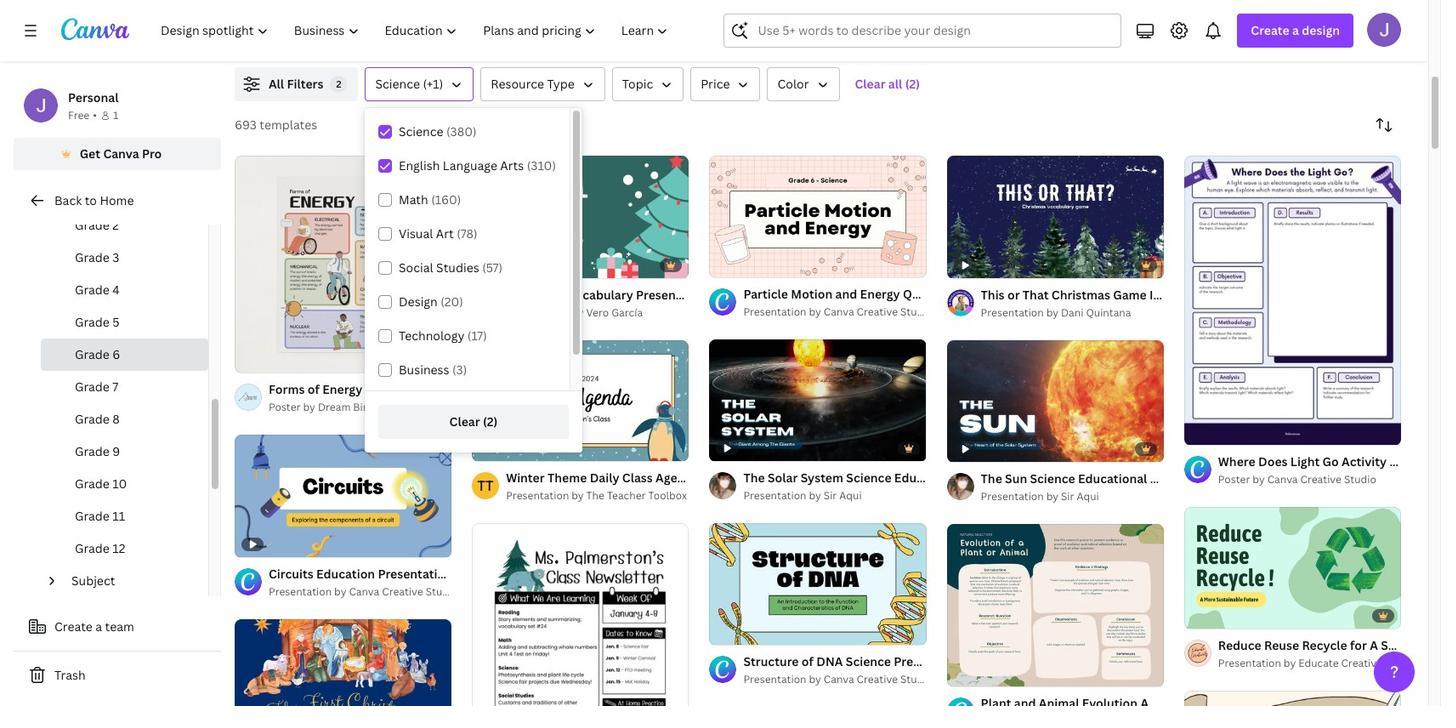 Task type: vqa. For each thing, say whether or not it's contained in the screenshot.
ENHANCE
no



Task type: locate. For each thing, give the bounding box(es) containing it.
presentation by sir aqui link for dani
[[981, 488, 1164, 505]]

0 vertical spatial designs
[[1311, 31, 1350, 45]]

0 vertical spatial a
[[1293, 22, 1300, 38]]

1 vertical spatial clear
[[450, 413, 480, 430]]

0 horizontal spatial aqui
[[840, 489, 862, 503]]

science for science (380)
[[399, 123, 444, 140]]

class
[[623, 470, 653, 486]]

motion
[[1201, 12, 1243, 28]]

designs down motion and force link
[[1311, 31, 1350, 45]]

of for structure of dna science presentation in light blue green lined style image
[[729, 625, 738, 638]]

1 horizontal spatial aqui
[[1077, 489, 1100, 504]]

1 horizontal spatial bird
[[1288, 31, 1309, 45]]

and up "ljr"
[[942, 12, 964, 28]]

a inside dropdown button
[[1293, 22, 1300, 38]]

presentation by sir aqui for dani
[[981, 489, 1100, 504]]

the first christmas reading activity educational presentation in blue brown watercolor style image
[[235, 619, 452, 706]]

0 horizontal spatial 1 of 2
[[247, 352, 271, 365]]

0 horizontal spatial (2)
[[483, 413, 498, 430]]

american revolution analyzing figures, events, ideas educational presentation in cream playful style image
[[1185, 691, 1402, 706]]

1 vertical spatial 3
[[1216, 425, 1221, 438]]

grade down grade 9
[[75, 476, 110, 492]]

presentation by sir aqui link
[[744, 488, 927, 505], [981, 488, 1164, 505]]

1 horizontal spatial (2)
[[906, 76, 921, 92]]

10
[[113, 476, 127, 492], [1216, 608, 1227, 621]]

presentation inside winter theme daily class agenda in colorful modern style presentation by the teacher toolbox
[[506, 489, 569, 503]]

of inside 1 of 3 link
[[1204, 425, 1213, 438]]

0 horizontal spatial designs
[[376, 400, 415, 414]]

1 vertical spatial science
[[399, 123, 444, 140]]

0 horizontal spatial presentation by sir aqui link
[[744, 488, 927, 505]]

1 vertical spatial 10
[[1216, 608, 1227, 621]]

1 lesson by canva creative studio link from the left
[[269, 30, 525, 47]]

0 horizontal spatial 3
[[113, 249, 120, 265]]

0 horizontal spatial sir
[[824, 489, 837, 503]]

lesson by canva creative studio link up science (+1)
[[269, 30, 525, 47]]

1 grade from the top
[[75, 217, 110, 233]]

1 of 15
[[722, 625, 751, 638]]

bird inside motion and force lesson by dream bird designs
[[1288, 31, 1309, 45]]

0 horizontal spatial dream
[[318, 400, 351, 414]]

lesson by canva creative studio link for symbiotic relationships
[[580, 30, 836, 47]]

create a team
[[54, 618, 134, 635]]

0 horizontal spatial poster
[[269, 400, 301, 414]]

theme
[[548, 470, 587, 486]]

0 vertical spatial science
[[376, 76, 420, 92]]

top level navigation element
[[150, 14, 684, 48]]

by inside symbiotic relationships lesson by canva creative studio
[[617, 31, 629, 45]]

6 grade from the top
[[75, 379, 110, 395]]

lesson inside the solar system lesson by canva creative studio
[[269, 31, 303, 45]]

1 horizontal spatial 1 of 2
[[959, 667, 983, 679]]

clear all (2) button
[[847, 67, 929, 101]]

creative for the middle presentation by canva creative studio link
[[382, 584, 423, 599]]

sir
[[824, 489, 837, 503], [1062, 489, 1075, 504]]

a
[[1293, 22, 1300, 38], [96, 618, 102, 635]]

grade for grade 10
[[75, 476, 110, 492]]

1 horizontal spatial presentation by sir aqui
[[981, 489, 1100, 504]]

grade for grade 7
[[75, 379, 110, 395]]

and inside motion and force lesson by dream bird designs
[[1246, 12, 1268, 28]]

0 horizontal spatial a
[[96, 618, 102, 635]]

•
[[93, 108, 97, 123]]

grade 10
[[75, 476, 127, 492]]

lesson down the symbiotic
[[580, 31, 614, 45]]

business (3)
[[399, 362, 467, 378]]

grade left 7
[[75, 379, 110, 395]]

4
[[113, 282, 120, 298]]

0 horizontal spatial create
[[54, 618, 93, 635]]

1 horizontal spatial poster
[[1219, 472, 1251, 487]]

grade inside grade 5 link
[[75, 314, 110, 330]]

grade down grade 2
[[75, 249, 110, 265]]

1 of 2 for forms of energy physical science classroom poster pastel illustratted image at left
[[247, 352, 271, 365]]

1 lesson from the left
[[269, 31, 303, 45]]

poster for poster by dream bird designs
[[269, 400, 301, 414]]

grade for grade 2
[[75, 217, 110, 233]]

1 horizontal spatial presentation by sir aqui link
[[981, 488, 1164, 505]]

0 vertical spatial presentation by canva creative studio link
[[744, 304, 933, 321]]

poster by canva creative studio link
[[1219, 472, 1402, 489]]

relationships
[[641, 12, 720, 28]]

science inside science (+1) button
[[376, 76, 420, 92]]

by inside bacteria and viruses lesson by ljr edu resources
[[927, 31, 940, 45]]

designs
[[1311, 31, 1350, 45], [376, 400, 415, 414]]

the left solar
[[269, 12, 290, 28]]

bacteria and viruses link
[[890, 11, 1147, 30]]

0 vertical spatial 10
[[113, 476, 127, 492]]

2 vertical spatial presentation by canva creative studio link
[[744, 672, 933, 689]]

(57)
[[482, 259, 503, 276]]

presentation by canva creative studio for 1 of 21
[[744, 304, 933, 319]]

of inside 1 of 15 link
[[729, 625, 738, 638]]

grade inside grade 7 link
[[75, 379, 110, 395]]

grade 11
[[75, 508, 125, 524]]

1 vertical spatial create
[[54, 618, 93, 635]]

1 of 15 link
[[710, 523, 927, 645]]

1 vertical spatial presentation by canva creative studio link
[[269, 583, 458, 600]]

(3)
[[453, 362, 467, 378]]

0 horizontal spatial 10
[[113, 476, 127, 492]]

1 inside 1 of 15 link
[[722, 625, 727, 638]]

grade left 11
[[75, 508, 110, 524]]

forms of energy physical science classroom poster pastel illustratted image
[[235, 156, 452, 373]]

social
[[399, 259, 434, 276]]

0 vertical spatial 1 of 2
[[247, 352, 271, 365]]

0 vertical spatial presentation by canva creative studio
[[744, 304, 933, 319]]

grade down to
[[75, 217, 110, 233]]

language
[[443, 157, 498, 174]]

4 lesson from the left
[[1201, 31, 1236, 45]]

science (+1)
[[376, 76, 444, 92]]

9
[[113, 443, 120, 459]]

0 horizontal spatial and
[[942, 12, 964, 28]]

0 horizontal spatial clear
[[450, 413, 480, 430]]

Sort by button
[[1368, 108, 1402, 142]]

the inside winter theme daily class agenda in colorful modern style presentation by the teacher toolbox
[[587, 489, 605, 503]]

clear left all
[[855, 76, 886, 92]]

grade 4 link
[[41, 274, 208, 306]]

3 grade from the top
[[75, 282, 110, 298]]

grade inside grade 12 link
[[75, 540, 110, 556]]

1 horizontal spatial sir
[[1062, 489, 1075, 504]]

0 vertical spatial dream
[[1253, 31, 1286, 45]]

0 vertical spatial poster
[[269, 400, 301, 414]]

creative inside the solar system lesson by canva creative studio
[[354, 31, 395, 45]]

science left (+1)
[[376, 76, 420, 92]]

grade for grade 9
[[75, 443, 110, 459]]

0 vertical spatial bird
[[1288, 31, 1309, 45]]

7
[[113, 379, 118, 395]]

1 and from the left
[[942, 12, 964, 28]]

1 inside 1 of 10 link
[[1197, 608, 1202, 621]]

5 grade from the top
[[75, 346, 110, 362]]

1 vertical spatial bird
[[353, 400, 374, 414]]

1 horizontal spatial create
[[1252, 22, 1290, 38]]

None search field
[[724, 14, 1122, 48]]

subject
[[71, 573, 115, 589]]

3 lesson from the left
[[890, 31, 925, 45]]

create for create a team
[[54, 618, 93, 635]]

lesson for bacteria
[[890, 31, 925, 45]]

grade 6
[[75, 346, 120, 362]]

create inside dropdown button
[[1252, 22, 1290, 38]]

poster by dream bird designs
[[269, 400, 415, 414]]

0 vertical spatial 1 of 2 link
[[235, 156, 452, 373]]

9 grade from the top
[[75, 476, 110, 492]]

presentation by sir aqui for canva
[[744, 489, 862, 503]]

lesson down bacteria
[[890, 31, 925, 45]]

create left team
[[54, 618, 93, 635]]

1 for where does light go activity research poster in light blue violet lined style image
[[1197, 425, 1202, 438]]

science
[[376, 76, 420, 92], [399, 123, 444, 140]]

2 lesson by canva creative studio link from the left
[[580, 30, 836, 47]]

of inside the "1 of 21" link
[[729, 257, 738, 270]]

2 and from the left
[[1246, 12, 1268, 28]]

2 lesson from the left
[[580, 31, 614, 45]]

grade 11 link
[[41, 500, 208, 533]]

tt link
[[472, 473, 500, 500]]

a inside button
[[96, 618, 102, 635]]

grade inside 'grade 11' link
[[75, 508, 110, 524]]

resources
[[984, 31, 1035, 45]]

8 grade from the top
[[75, 443, 110, 459]]

viruses
[[967, 12, 1009, 28]]

lesson inside motion and force lesson by dream bird designs
[[1201, 31, 1236, 45]]

the
[[269, 12, 290, 28], [587, 489, 605, 503]]

1 inside 1 of 3 link
[[1197, 425, 1202, 438]]

poster
[[269, 400, 301, 414], [1219, 472, 1251, 487]]

studio
[[397, 31, 430, 45], [708, 31, 740, 45], [901, 304, 933, 319], [1345, 472, 1377, 487], [426, 584, 458, 599], [901, 672, 933, 687]]

1 vertical spatial a
[[96, 618, 102, 635]]

of inside 1 of 10 link
[[1204, 608, 1213, 621]]

0 horizontal spatial presentation by sir aqui
[[744, 489, 862, 503]]

1 of 2 for the plant and animal evolution activity research poster in hand drawn style image
[[959, 667, 983, 679]]

aqui for canva
[[840, 489, 862, 503]]

the teacher toolbox image
[[472, 473, 500, 500]]

1 vertical spatial the
[[587, 489, 605, 503]]

quintana
[[1087, 305, 1132, 319]]

presentation by educate creatively link
[[1219, 655, 1402, 672]]

science up the english
[[399, 123, 444, 140]]

1 horizontal spatial dream
[[1253, 31, 1286, 45]]

and inside bacteria and viruses lesson by ljr edu resources
[[942, 12, 964, 28]]

winter theme daily class agenda in colorful modern style link
[[506, 469, 844, 488]]

1 horizontal spatial and
[[1246, 12, 1268, 28]]

grade inside grade 2 link
[[75, 217, 110, 233]]

get
[[80, 145, 100, 162]]

grade left 5
[[75, 314, 110, 330]]

presentation by sir aqui
[[744, 489, 862, 503], [981, 489, 1100, 504]]

1 vertical spatial 1 of 2 link
[[947, 524, 1164, 687]]

back to home
[[54, 192, 134, 208]]

(2) up the teacher toolbox element
[[483, 413, 498, 430]]

(2) right all
[[906, 76, 921, 92]]

grade left 8
[[75, 411, 110, 427]]

back
[[54, 192, 82, 208]]

clear down (3)
[[450, 413, 480, 430]]

grade inside grade 10 link
[[75, 476, 110, 492]]

clear inside button
[[450, 413, 480, 430]]

and left force
[[1246, 12, 1268, 28]]

presentation by educate creatively
[[1219, 656, 1392, 671]]

resource type button
[[481, 67, 606, 101]]

1 for forms of energy physical science classroom poster pastel illustratted image at left
[[247, 352, 252, 365]]

poster by canva creative studio
[[1219, 472, 1377, 487]]

by inside motion and force lesson by dream bird designs
[[1238, 31, 1250, 45]]

lesson down solar
[[269, 31, 303, 45]]

0 horizontal spatial the
[[269, 12, 290, 28]]

grade for grade 12
[[75, 540, 110, 556]]

1 horizontal spatial 3
[[1216, 425, 1221, 438]]

poster for poster by canva creative studio
[[1219, 472, 1251, 487]]

pro
[[142, 145, 162, 162]]

the solar system lesson by canva creative studio
[[269, 12, 430, 45]]

2 vertical spatial presentation by canva creative studio
[[744, 672, 933, 687]]

2 grade from the top
[[75, 249, 110, 265]]

a left team
[[96, 618, 102, 635]]

lesson by ljr edu resources link
[[890, 30, 1147, 47]]

0 vertical spatial clear
[[855, 76, 886, 92]]

force
[[1270, 12, 1303, 28]]

lesson down motion
[[1201, 31, 1236, 45]]

designs down business
[[376, 400, 415, 414]]

(+1)
[[423, 76, 444, 92]]

where does light go activity research poster in light blue violet lined style image
[[1185, 156, 1402, 445]]

colorful
[[716, 470, 764, 486]]

grade left 4
[[75, 282, 110, 298]]

presentation by canva creative studio link for 1 of 21
[[744, 304, 933, 321]]

1 horizontal spatial clear
[[855, 76, 886, 92]]

grade inside the 'grade 8' link
[[75, 411, 110, 427]]

team
[[105, 618, 134, 635]]

grade inside grade 3 link
[[75, 249, 110, 265]]

(2)
[[906, 76, 921, 92], [483, 413, 498, 430]]

lesson by canva creative studio link down relationships
[[580, 30, 836, 47]]

create
[[1252, 22, 1290, 38], [54, 618, 93, 635]]

a for design
[[1293, 22, 1300, 38]]

symbiotic relationships link
[[580, 11, 836, 30]]

grade inside grade 9 "link"
[[75, 443, 110, 459]]

create inside button
[[54, 618, 93, 635]]

5
[[113, 314, 120, 330]]

1 vertical spatial poster
[[1219, 472, 1251, 487]]

grade left 12
[[75, 540, 110, 556]]

693 templates
[[235, 117, 318, 133]]

0 vertical spatial (2)
[[906, 76, 921, 92]]

dream
[[1253, 31, 1286, 45], [318, 400, 351, 414]]

1 horizontal spatial lesson by canva creative studio link
[[580, 30, 836, 47]]

1 vertical spatial (2)
[[483, 413, 498, 430]]

grade inside grade 4 link
[[75, 282, 110, 298]]

clear inside button
[[855, 76, 886, 92]]

lesson inside bacteria and viruses lesson by ljr edu resources
[[890, 31, 925, 45]]

0 horizontal spatial lesson by canva creative studio link
[[269, 30, 525, 47]]

1 horizontal spatial a
[[1293, 22, 1300, 38]]

clear for clear (2)
[[450, 413, 480, 430]]

1 horizontal spatial designs
[[1311, 31, 1350, 45]]

1 of 2
[[247, 352, 271, 365], [959, 667, 983, 679]]

1 inside the "1 of 21" link
[[722, 257, 727, 270]]

the teacher toolbox element
[[472, 473, 500, 500]]

0 vertical spatial the
[[269, 12, 290, 28]]

creative
[[354, 31, 395, 45], [664, 31, 706, 45], [857, 304, 898, 319], [1301, 472, 1342, 487], [382, 584, 423, 599], [857, 672, 898, 687]]

10 grade from the top
[[75, 508, 110, 524]]

canva inside symbiotic relationships lesson by canva creative studio
[[631, 31, 662, 45]]

11 grade from the top
[[75, 540, 110, 556]]

grade 12
[[75, 540, 125, 556]]

0 horizontal spatial 1 of 2 link
[[235, 156, 452, 373]]

0 vertical spatial create
[[1252, 22, 1290, 38]]

the down daily
[[587, 489, 605, 503]]

grade 10 link
[[41, 468, 208, 500]]

presentation
[[744, 304, 807, 319], [506, 305, 569, 319], [981, 305, 1044, 319], [506, 489, 569, 503], [744, 489, 807, 503], [981, 489, 1044, 504], [269, 584, 332, 599], [1219, 656, 1282, 671], [744, 672, 807, 687]]

4 grade from the top
[[75, 314, 110, 330]]

a left the design
[[1293, 22, 1300, 38]]

1 horizontal spatial the
[[587, 489, 605, 503]]

0 horizontal spatial bird
[[353, 400, 374, 414]]

studio inside symbiotic relationships lesson by canva creative studio
[[708, 31, 740, 45]]

grade left the 6
[[75, 346, 110, 362]]

7 grade from the top
[[75, 411, 110, 427]]

solar
[[293, 12, 323, 28]]

0 vertical spatial 3
[[113, 249, 120, 265]]

create down motion and force image
[[1252, 22, 1290, 38]]

grade left the 9
[[75, 443, 110, 459]]

1 for structure of dna science presentation in light blue green lined style image
[[722, 625, 727, 638]]

home
[[100, 192, 134, 208]]

reduce reuse recycle for a sustainable future education presentation in green blue illustrative style image
[[1185, 507, 1402, 629]]

studio for the middle presentation by canva creative studio link
[[426, 584, 458, 599]]

grade for grade 3
[[75, 249, 110, 265]]

1 vertical spatial 1 of 2
[[959, 667, 983, 679]]

math
[[399, 191, 429, 208]]



Task type: describe. For each thing, give the bounding box(es) containing it.
get canva pro
[[80, 145, 162, 162]]

and for motion
[[1246, 12, 1268, 28]]

of for the plant and animal evolution activity research poster in hand drawn style image
[[966, 667, 976, 679]]

grade for grade 6
[[75, 346, 110, 362]]

1 of 21
[[722, 257, 751, 270]]

11
[[113, 508, 125, 524]]

symbiotic relationships lesson by canva creative studio
[[580, 12, 740, 45]]

grade 2
[[75, 217, 119, 233]]

clear all (2)
[[855, 76, 921, 92]]

sir for canva
[[824, 489, 837, 503]]

studio for 1 of 21 presentation by canva creative studio link
[[901, 304, 933, 319]]

agenda
[[656, 470, 700, 486]]

vero
[[587, 305, 609, 319]]

1 for the plant and animal evolution activity research poster in hand drawn style image
[[959, 667, 964, 679]]

motion and force lesson by dream bird designs
[[1201, 12, 1350, 45]]

technology (17)
[[399, 328, 487, 344]]

plant and animal evolution activity research poster in hand drawn style image
[[947, 524, 1164, 687]]

studio for 1 of 15 presentation by canva creative studio link
[[901, 672, 933, 687]]

grade for grade 8
[[75, 411, 110, 427]]

presentation by sir aqui link for canva
[[744, 488, 927, 505]]

of for particle motion and energy quiz presentation in light pink white lined style image
[[729, 257, 738, 270]]

art
[[436, 225, 454, 242]]

teacher
[[607, 489, 646, 503]]

system
[[326, 12, 369, 28]]

canva inside the solar system lesson by canva creative studio
[[321, 31, 351, 45]]

motion and force link
[[1201, 11, 1442, 30]]

style
[[815, 470, 844, 486]]

get canva pro button
[[14, 138, 221, 170]]

bird inside poster by dream bird designs link
[[353, 400, 374, 414]]

the inside the solar system lesson by canva creative studio
[[269, 12, 290, 28]]

presentation by the teacher toolbox link
[[506, 488, 689, 505]]

(20)
[[441, 294, 464, 310]]

1 for particle motion and energy quiz presentation in light pink white lined style image
[[722, 257, 727, 270]]

create a team button
[[14, 610, 221, 644]]

(160)
[[432, 191, 461, 208]]

by inside winter theme daily class agenda in colorful modern style presentation by the teacher toolbox
[[572, 489, 584, 503]]

of for reduce reuse recycle for a sustainable future education presentation in green blue illustrative style image
[[1204, 608, 1213, 621]]

technology
[[399, 328, 465, 344]]

1 of 3 link
[[1185, 156, 1402, 445]]

math (160)
[[399, 191, 461, 208]]

daily
[[590, 470, 620, 486]]

studies
[[436, 259, 480, 276]]

lesson by dream bird designs link
[[1201, 30, 1442, 47]]

science (+1) button
[[365, 67, 474, 101]]

particle motion and energy quiz presentation in light pink white lined style image
[[710, 155, 927, 278]]

creative inside symbiotic relationships lesson by canva creative studio
[[664, 31, 706, 45]]

grade 8
[[75, 411, 120, 427]]

social studies (57)
[[399, 259, 503, 276]]

presentation by canva creative studio link for 1 of 15
[[744, 672, 933, 689]]

studio for poster by canva creative studio link
[[1345, 472, 1377, 487]]

(2) inside button
[[483, 413, 498, 430]]

Search search field
[[758, 14, 1111, 47]]

in
[[702, 470, 713, 486]]

lesson for motion
[[1201, 31, 1236, 45]]

structure of dna science presentation in light blue green lined style image
[[710, 523, 927, 645]]

1 vertical spatial presentation by canva creative studio
[[269, 584, 458, 599]]

design (20)
[[399, 294, 464, 310]]

1 of 3
[[1197, 425, 1221, 438]]

grade 7 link
[[41, 371, 208, 403]]

grade for grade 4
[[75, 282, 110, 298]]

templates
[[260, 117, 318, 133]]

back to home link
[[14, 184, 221, 218]]

jacob simon image
[[1368, 13, 1402, 47]]

grade 5 link
[[41, 306, 208, 339]]

subject button
[[65, 565, 198, 597]]

bacteria and viruses lesson by ljr edu resources
[[890, 12, 1035, 45]]

filters
[[287, 76, 324, 92]]

presentation by vero garcía link
[[506, 304, 689, 321]]

15
[[741, 625, 751, 638]]

all filters
[[269, 76, 324, 92]]

winter theme daily class agenda in colorful modern style image
[[472, 340, 689, 462]]

grade for grade 5
[[75, 314, 110, 330]]

1 for reduce reuse recycle for a sustainable future education presentation in green blue illustrative style image
[[1197, 608, 1202, 621]]

science for science (+1)
[[376, 76, 420, 92]]

garcía
[[612, 305, 643, 319]]

seasonal theme class newsletter in white blue simple modern style image
[[472, 524, 689, 706]]

1 horizontal spatial 10
[[1216, 608, 1227, 621]]

grade 8 link
[[41, 403, 208, 436]]

grade 9
[[75, 443, 120, 459]]

grade 4
[[75, 282, 120, 298]]

business
[[399, 362, 450, 378]]

lesson by canva creative studio link for the solar system
[[269, 30, 525, 47]]

design
[[399, 294, 438, 310]]

bacteria
[[890, 12, 939, 28]]

designs inside motion and force lesson by dream bird designs
[[1311, 31, 1350, 45]]

by inside the solar system lesson by canva creative studio
[[306, 31, 318, 45]]

topic
[[623, 76, 653, 92]]

presentation by vero garcía
[[506, 305, 643, 319]]

1 of 10
[[1197, 608, 1227, 621]]

arts
[[501, 157, 524, 174]]

design
[[1303, 22, 1341, 38]]

1 horizontal spatial 1 of 2 link
[[947, 524, 1164, 687]]

grade for grade 11
[[75, 508, 110, 524]]

and for bacteria
[[942, 12, 964, 28]]

educate
[[1299, 656, 1340, 671]]

poster by dream bird designs link
[[269, 399, 452, 416]]

sir for dani
[[1062, 489, 1075, 504]]

lesson inside symbiotic relationships lesson by canva creative studio
[[580, 31, 614, 45]]

presentation by canva creative studio for 1 of 15
[[744, 672, 933, 687]]

grade 7
[[75, 379, 118, 395]]

toolbox
[[649, 489, 687, 503]]

of for where does light go activity research poster in light blue violet lined style image
[[1204, 425, 1213, 438]]

of for forms of energy physical science classroom poster pastel illustratted image at left
[[254, 352, 263, 365]]

edu
[[963, 31, 982, 45]]

price button
[[691, 67, 761, 101]]

21
[[741, 257, 751, 270]]

6
[[113, 346, 120, 362]]

the solar system link
[[269, 11, 525, 30]]

2 filter options selected element
[[330, 76, 347, 93]]

dream inside motion and force lesson by dream bird designs
[[1253, 31, 1286, 45]]

clear for clear all (2)
[[855, 76, 886, 92]]

topic button
[[612, 67, 684, 101]]

visual
[[399, 225, 433, 242]]

trash
[[54, 667, 86, 683]]

grade 3 link
[[41, 242, 208, 274]]

creative for poster by canva creative studio link
[[1301, 472, 1342, 487]]

presentation by dani quintana
[[981, 305, 1132, 319]]

(2) inside button
[[906, 76, 921, 92]]

grade 2 link
[[41, 209, 208, 242]]

motion and force image
[[1167, 0, 1442, 4]]

resource type
[[491, 76, 575, 92]]

personal
[[68, 89, 119, 105]]

(78)
[[457, 225, 478, 242]]

creative for 1 of 15 presentation by canva creative studio link
[[857, 672, 898, 687]]

lesson for the
[[269, 31, 303, 45]]

693
[[235, 117, 257, 133]]

1 vertical spatial designs
[[376, 400, 415, 414]]

aqui for dani
[[1077, 489, 1100, 504]]

color
[[778, 76, 809, 92]]

studio inside the solar system lesson by canva creative studio
[[397, 31, 430, 45]]

visual art (78)
[[399, 225, 478, 242]]

8
[[113, 411, 120, 427]]

ljr
[[942, 31, 960, 45]]

trash link
[[14, 658, 221, 693]]

canva inside button
[[103, 145, 139, 162]]

english language arts (310)
[[399, 157, 556, 174]]

create for create a design
[[1252, 22, 1290, 38]]

1 vertical spatial dream
[[318, 400, 351, 414]]

a for team
[[96, 618, 102, 635]]

creative for 1 of 21 presentation by canva creative studio link
[[857, 304, 898, 319]]



